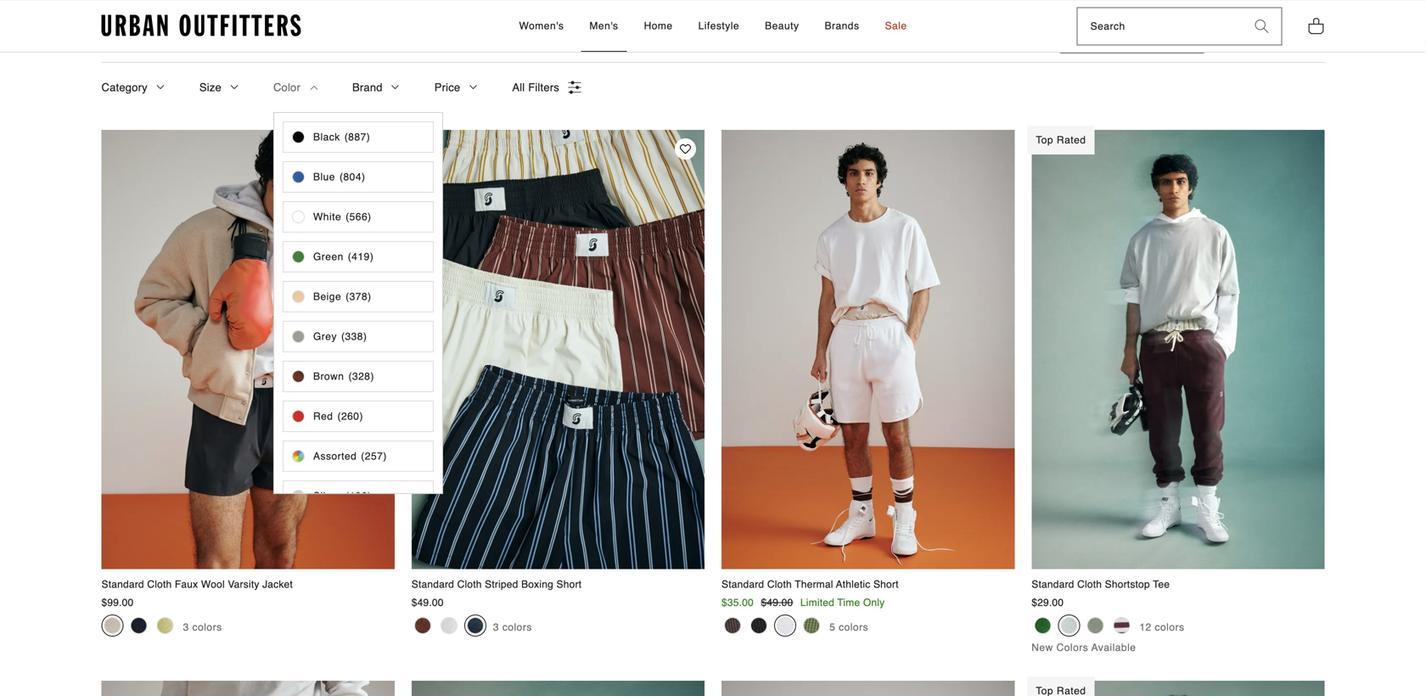 Task type: describe. For each thing, give the bounding box(es) containing it.
only
[[864, 597, 885, 609]]

3680 products
[[219, 28, 289, 40]]

2 horizontal spatial standard cloth striped boxing short image
[[722, 681, 1015, 696]]

black image
[[751, 617, 768, 634]]

brands link
[[817, 1, 868, 52]]

red
[[313, 411, 333, 423]]

white image
[[777, 617, 794, 634]]

rated
[[1057, 134, 1087, 146]]

new
[[1032, 642, 1054, 654]]

$29.00
[[1032, 597, 1064, 609]]

(186)
[[346, 491, 372, 503]]

wool
[[201, 579, 225, 591]]

sale link
[[877, 1, 916, 52]]

urban outfitters image
[[101, 14, 301, 37]]

mustard image
[[157, 617, 174, 634]]

red multi image
[[1114, 617, 1131, 634]]

3680
[[219, 28, 244, 40]]

color
[[273, 81, 301, 94]]

silver (186)
[[313, 491, 372, 503]]

1 link
[[1270, 28, 1302, 40]]

colors for boxing
[[503, 622, 532, 633]]

2 $49.00 from the left
[[761, 597, 794, 609]]

limited
[[801, 597, 835, 609]]

$35.00
[[722, 597, 754, 609]]

(566)
[[346, 211, 372, 223]]

shortstop
[[1106, 579, 1151, 591]]

(378)
[[346, 291, 372, 303]]

lifestyle link
[[690, 1, 748, 52]]

cloth for thermal
[[768, 579, 792, 591]]

category
[[101, 81, 148, 94]]

5
[[830, 622, 836, 633]]

silver
[[313, 491, 341, 503]]

standard cloth shortstop tee image
[[1032, 130, 1325, 569]]

all
[[512, 81, 525, 94]]

cloth for striped
[[457, 579, 482, 591]]

short for standard cloth striped boxing short
[[557, 579, 582, 591]]

navy image
[[130, 617, 147, 634]]

sale
[[885, 20, 908, 32]]

colors for athletic
[[839, 622, 869, 633]]

black
[[313, 131, 340, 143]]

(338)
[[341, 331, 367, 343]]

top rated
[[1036, 134, 1087, 146]]

jacket
[[263, 579, 293, 591]]

top
[[1036, 134, 1054, 146]]

1 original price: $49.00 element from the left
[[412, 597, 444, 609]]

tee
[[1154, 579, 1170, 591]]

blue
[[313, 171, 335, 183]]

3 colors for striped
[[493, 622, 532, 633]]

men's for men's clothing
[[101, 23, 144, 41]]

1 green image from the left
[[803, 617, 820, 634]]

(887)
[[345, 131, 371, 143]]

white
[[313, 211, 342, 223]]

standard cloth shortstop tee
[[1032, 579, 1170, 591]]

$99.00
[[101, 597, 134, 609]]

brown
[[313, 371, 344, 383]]

new colors available
[[1032, 642, 1137, 654]]

1 $49.00 from the left
[[412, 597, 444, 609]]

search image
[[1256, 20, 1269, 33]]

men's clothing
[[101, 23, 208, 41]]

ivory stripe image
[[441, 617, 458, 634]]

price button
[[435, 63, 478, 112]]

3 colors for faux
[[183, 622, 222, 633]]

faux
[[175, 579, 198, 591]]

brand
[[352, 81, 383, 94]]

cloth for shortstop
[[1078, 579, 1103, 591]]

standard cloth faux wool varsity jacket image
[[101, 130, 395, 569]]

5 colors
[[830, 622, 869, 633]]

standard cloth thermal athletic short
[[722, 579, 899, 591]]

maroon stripe image
[[414, 617, 431, 634]]

standard cloth thermal athletic short link
[[722, 130, 1015, 592]]

category button
[[101, 63, 165, 112]]

standard cloth striped boxing short
[[412, 579, 582, 591]]

chocolate image
[[725, 617, 741, 634]]

athletic
[[836, 579, 871, 591]]

color button
[[273, 63, 319, 112]]

(419)
[[348, 251, 374, 263]]



Task type: vqa. For each thing, say whether or not it's contained in the screenshot.
The Love Shop
no



Task type: locate. For each thing, give the bounding box(es) containing it.
Search text field
[[1078, 8, 1243, 45]]

cloth left faux
[[147, 579, 172, 591]]

price
[[435, 81, 461, 94]]

3 standard from the left
[[722, 579, 765, 591]]

thermal
[[795, 579, 834, 591]]

main navigation element
[[366, 1, 1061, 52]]

2 cloth from the left
[[457, 579, 482, 591]]

filters
[[528, 81, 560, 94]]

$49.00 up maroon stripe icon
[[412, 597, 444, 609]]

short for standard cloth thermal athletic short
[[874, 579, 899, 591]]

2 short from the left
[[874, 579, 899, 591]]

colors for wool
[[192, 622, 222, 633]]

2 standard from the left
[[412, 579, 454, 591]]

standard up original price: $29.00 element
[[1032, 579, 1075, 591]]

1 horizontal spatial standard cloth striped boxing short image
[[412, 130, 705, 569]]

standard for standard cloth striped boxing short
[[412, 579, 454, 591]]

0 horizontal spatial 3 colors
[[183, 622, 222, 633]]

0 horizontal spatial men's
[[101, 23, 144, 41]]

colors
[[1057, 642, 1089, 654]]

standard
[[101, 579, 144, 591], [412, 579, 454, 591], [722, 579, 765, 591], [1032, 579, 1075, 591]]

1 horizontal spatial 3
[[493, 622, 499, 633]]

standard up maroon stripe icon
[[412, 579, 454, 591]]

3 for faux
[[183, 622, 189, 633]]

amazon green image
[[1035, 617, 1052, 634]]

men's left home
[[590, 20, 619, 32]]

brand button
[[352, 63, 401, 112]]

colors right '12'
[[1156, 622, 1185, 633]]

0 horizontal spatial 3
[[183, 622, 189, 633]]

1 colors from the left
[[192, 622, 222, 633]]

my shopping bag image
[[1308, 16, 1325, 35]]

beige
[[313, 291, 342, 303]]

1 standard from the left
[[101, 579, 144, 591]]

1 horizontal spatial short
[[874, 579, 899, 591]]

(257)
[[361, 451, 387, 463]]

(260)
[[338, 411, 364, 423]]

men's
[[590, 20, 619, 32], [101, 23, 144, 41]]

time
[[838, 597, 861, 609]]

cloth up $35.00 $49.00 limited time only
[[768, 579, 792, 591]]

2 green image from the left
[[1087, 617, 1104, 634]]

grey
[[313, 331, 337, 343]]

beauty
[[765, 20, 800, 32]]

standard cloth liam stripe crinkle shirt image
[[1032, 681, 1325, 696]]

standard cloth striped boxing short image
[[412, 130, 705, 569], [101, 681, 395, 696], [722, 681, 1015, 696]]

original price: $49.00 element up maroon stripe icon
[[412, 597, 444, 609]]

1 horizontal spatial men's
[[590, 20, 619, 32]]

short
[[557, 579, 582, 591], [874, 579, 899, 591]]

women's
[[519, 20, 564, 32]]

$49.00 up white image
[[761, 597, 794, 609]]

cloth left striped
[[457, 579, 482, 591]]

3 right mustard image
[[183, 622, 189, 633]]

green
[[313, 251, 344, 263]]

1 horizontal spatial 3 colors
[[493, 622, 532, 633]]

1 cloth from the left
[[147, 579, 172, 591]]

2 colors from the left
[[503, 622, 532, 633]]

available
[[1092, 642, 1137, 654]]

home link
[[636, 1, 682, 52]]

lifestyle
[[699, 20, 740, 32]]

boxing
[[522, 579, 554, 591]]

short up only
[[874, 579, 899, 591]]

size
[[199, 81, 222, 94]]

standard cloth faux wool varsity jacket link
[[101, 130, 395, 592]]

women's link
[[511, 1, 573, 52]]

1 horizontal spatial green image
[[1087, 617, 1104, 634]]

4 colors from the left
[[1156, 622, 1185, 633]]

3
[[183, 622, 189, 633], [493, 622, 499, 633]]

4 standard from the left
[[1032, 579, 1075, 591]]

colors
[[192, 622, 222, 633], [503, 622, 532, 633], [839, 622, 869, 633], [1156, 622, 1185, 633]]

0 horizontal spatial original price: $49.00 element
[[412, 597, 444, 609]]

all filters
[[512, 81, 560, 94]]

1 3 from the left
[[183, 622, 189, 633]]

green image
[[803, 617, 820, 634], [1087, 617, 1104, 634]]

1 horizontal spatial original price: $49.00 element
[[761, 597, 794, 609]]

3 right black stripe image
[[493, 622, 499, 633]]

original price: $99.00 element
[[101, 597, 134, 609]]

3 colors from the left
[[839, 622, 869, 633]]

$35.00 $49.00 limited time only
[[722, 597, 885, 609]]

brands
[[825, 20, 860, 32]]

clothing
[[149, 23, 208, 41]]

standard up $99.00
[[101, 579, 144, 591]]

men's for men's
[[590, 20, 619, 32]]

short right boxing
[[557, 579, 582, 591]]

cloth left shortstop
[[1078, 579, 1103, 591]]

standard cloth striped boxing short link
[[412, 130, 705, 592]]

cloth
[[147, 579, 172, 591], [457, 579, 482, 591], [768, 579, 792, 591], [1078, 579, 1103, 591]]

2 original price: $49.00 element from the left
[[761, 597, 794, 609]]

2 3 from the left
[[493, 622, 499, 633]]

men's inside main navigation element
[[590, 20, 619, 32]]

0 horizontal spatial $49.00
[[412, 597, 444, 609]]

striped
[[485, 579, 519, 591]]

3 colors right mustard image
[[183, 622, 222, 633]]

beauty link
[[757, 1, 808, 52]]

standard for standard cloth faux wool varsity jacket
[[101, 579, 144, 591]]

1
[[1270, 28, 1280, 40]]

3 colors right black stripe image
[[493, 622, 532, 633]]

2 3 colors from the left
[[493, 622, 532, 633]]

standard cloth thermal athletic short image
[[722, 130, 1015, 569]]

size button
[[199, 63, 239, 112]]

3 cloth from the left
[[768, 579, 792, 591]]

colors right black stripe image
[[503, 622, 532, 633]]

0 horizontal spatial green image
[[803, 617, 820, 634]]

assorted
[[313, 451, 357, 463]]

4 cloth from the left
[[1078, 579, 1103, 591]]

0 horizontal spatial standard cloth striped boxing short image
[[101, 681, 395, 696]]

standard cloth faux wool varsity jacket
[[101, 579, 293, 591]]

1 3 colors from the left
[[183, 622, 222, 633]]

colors for tee
[[1156, 622, 1185, 633]]

colors right mustard image
[[192, 622, 222, 633]]

1 horizontal spatial $49.00
[[761, 597, 794, 609]]

silver image
[[1061, 617, 1078, 634]]

home
[[644, 20, 673, 32]]

standard for standard cloth shortstop tee
[[1032, 579, 1075, 591]]

None search field
[[1078, 8, 1243, 45]]

green image up the new colors available
[[1087, 617, 1104, 634]]

original price: $49.00 element up white image
[[761, 597, 794, 609]]

colors right 5
[[839, 622, 869, 633]]

standard for standard cloth thermal athletic short
[[722, 579, 765, 591]]

cloth for faux
[[147, 579, 172, 591]]

12
[[1140, 622, 1152, 633]]

3 for striped
[[493, 622, 499, 633]]

men's link
[[581, 1, 627, 52]]

products
[[247, 28, 289, 40]]

original price: $49.00 element
[[412, 597, 444, 609], [761, 597, 794, 609]]

standard up $35.00
[[722, 579, 765, 591]]

original price: $29.00 element
[[1032, 597, 1064, 609]]

1 short from the left
[[557, 579, 582, 591]]

$49.00
[[412, 597, 444, 609], [761, 597, 794, 609]]

(804)
[[340, 171, 366, 183]]

12 colors
[[1140, 622, 1185, 633]]

neutral image
[[104, 617, 121, 634]]

varsity
[[228, 579, 260, 591]]

0 horizontal spatial short
[[557, 579, 582, 591]]

black stripe image
[[467, 617, 484, 634]]

3 colors
[[183, 622, 222, 633], [493, 622, 532, 633]]

all filters button
[[512, 63, 582, 112]]

men's up category
[[101, 23, 144, 41]]

standard cloth ripstop coach jacket image
[[412, 681, 705, 696]]

green image left 5
[[803, 617, 820, 634]]

sale price: $35.00 element
[[722, 597, 754, 609]]

(328)
[[349, 371, 375, 383]]



